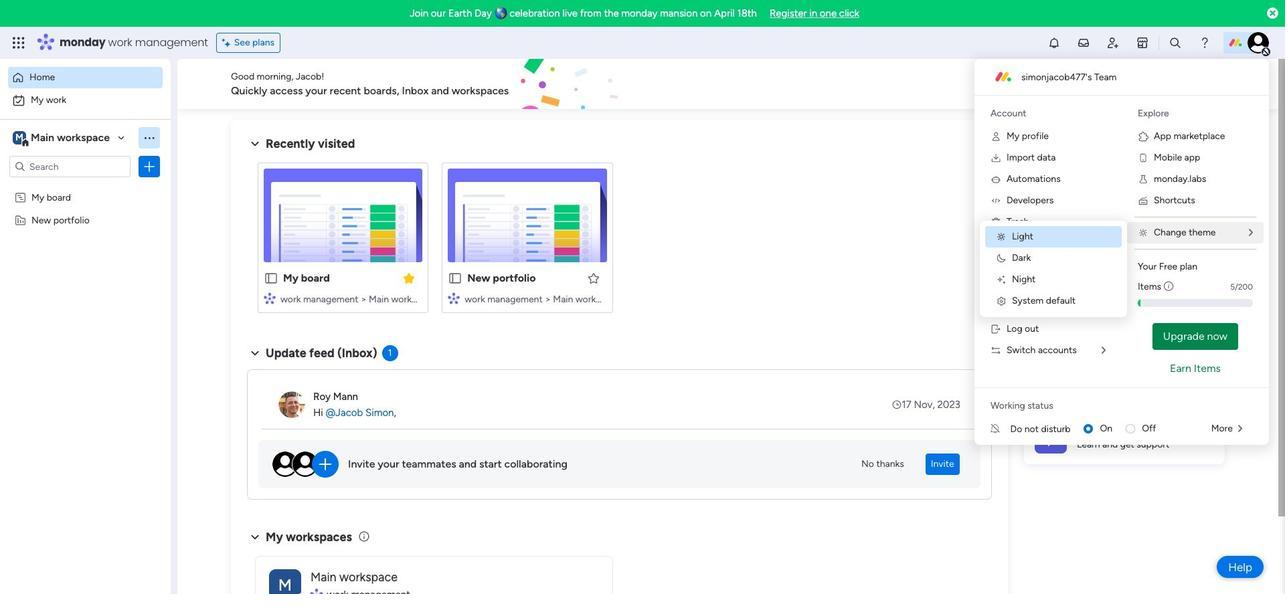 Task type: describe. For each thing, give the bounding box(es) containing it.
search everything image
[[1169, 36, 1182, 50]]

my profile image
[[991, 131, 1001, 142]]

public board image
[[264, 271, 278, 286]]

automations image
[[991, 174, 1001, 185]]

1 element
[[382, 345, 398, 361]]

help image
[[1198, 36, 1212, 50]]

jacob simon image
[[1248, 32, 1269, 54]]

1 vertical spatial option
[[8, 90, 163, 111]]

import data image
[[991, 153, 1001, 163]]

workspace selection element
[[13, 130, 112, 147]]

roy mann image
[[278, 392, 305, 418]]

2 vertical spatial option
[[0, 185, 171, 188]]

component image for public board icon at the top left of page
[[264, 292, 276, 304]]

help center element
[[1024, 411, 1225, 464]]

see plans image
[[222, 35, 234, 50]]

dark image
[[996, 253, 1007, 264]]

0 vertical spatial option
[[8, 67, 163, 88]]

system default image
[[996, 296, 1007, 307]]

component image for public board image
[[448, 292, 460, 304]]

public board image
[[448, 271, 463, 286]]

archive image
[[991, 238, 1001, 249]]

close update feed (inbox) image
[[247, 345, 263, 361]]

change theme image
[[1138, 228, 1149, 238]]

select product image
[[12, 36, 25, 50]]

list arrow image for switch accounts icon
[[1102, 346, 1106, 355]]

workspace options image
[[143, 131, 156, 144]]

close my workspaces image
[[247, 529, 263, 545]]

trash image
[[991, 217, 1001, 228]]

v2 user feedback image
[[1035, 76, 1045, 92]]

switch accounts image
[[991, 345, 1001, 356]]

add to favorites image
[[587, 271, 600, 285]]



Task type: locate. For each thing, give the bounding box(es) containing it.
shortcuts image
[[1138, 195, 1149, 206]]

administration image
[[991, 260, 1001, 270]]

log out image
[[991, 324, 1001, 335]]

0 horizontal spatial list arrow image
[[1102, 346, 1106, 355]]

component image
[[264, 292, 276, 304], [448, 292, 460, 304]]

update feed image
[[1077, 36, 1091, 50]]

1 component image from the left
[[264, 292, 276, 304]]

developers image
[[991, 195, 1001, 206]]

teams image
[[991, 281, 1001, 292]]

remove from favorites image
[[403, 271, 416, 285]]

v2 bolt switch image
[[1139, 77, 1147, 91]]

monday marketplace image
[[1136, 36, 1149, 50]]

options image
[[143, 160, 156, 173]]

notifications image
[[1048, 36, 1061, 50]]

monday.labs image
[[1138, 174, 1149, 185]]

templates image image
[[1036, 128, 1213, 220]]

workspace image
[[269, 569, 301, 594]]

list arrow image
[[1238, 424, 1242, 434]]

getting started element
[[1024, 346, 1225, 400]]

v2 surfce no notifications image
[[991, 422, 1011, 436]]

list box
[[0, 183, 171, 412]]

1 horizontal spatial list arrow image
[[1249, 228, 1253, 238]]

close recently visited image
[[247, 136, 263, 152]]

light image
[[996, 232, 1007, 242]]

0 horizontal spatial component image
[[264, 292, 276, 304]]

2 component image from the left
[[448, 292, 460, 304]]

list arrow image
[[1249, 228, 1253, 238], [1102, 346, 1106, 355]]

1 vertical spatial list arrow image
[[1102, 346, 1106, 355]]

option
[[8, 67, 163, 88], [8, 90, 163, 111], [0, 185, 171, 188]]

invite members image
[[1107, 36, 1120, 50]]

Search in workspace field
[[28, 159, 112, 174]]

component image down public board icon at the top left of page
[[264, 292, 276, 304]]

quick search results list box
[[247, 152, 992, 329]]

night image
[[996, 274, 1007, 285]]

1 horizontal spatial component image
[[448, 292, 460, 304]]

mobile app image
[[1138, 153, 1149, 163]]

workspace image
[[13, 131, 26, 145]]

component image down public board image
[[448, 292, 460, 304]]

v2 info image
[[1164, 280, 1174, 294]]

list arrow image for 'change theme' image
[[1249, 228, 1253, 238]]

0 vertical spatial list arrow image
[[1249, 228, 1253, 238]]

invite members image
[[991, 303, 1001, 313]]



Task type: vqa. For each thing, say whether or not it's contained in the screenshot.
SESSION HISTORY image
no



